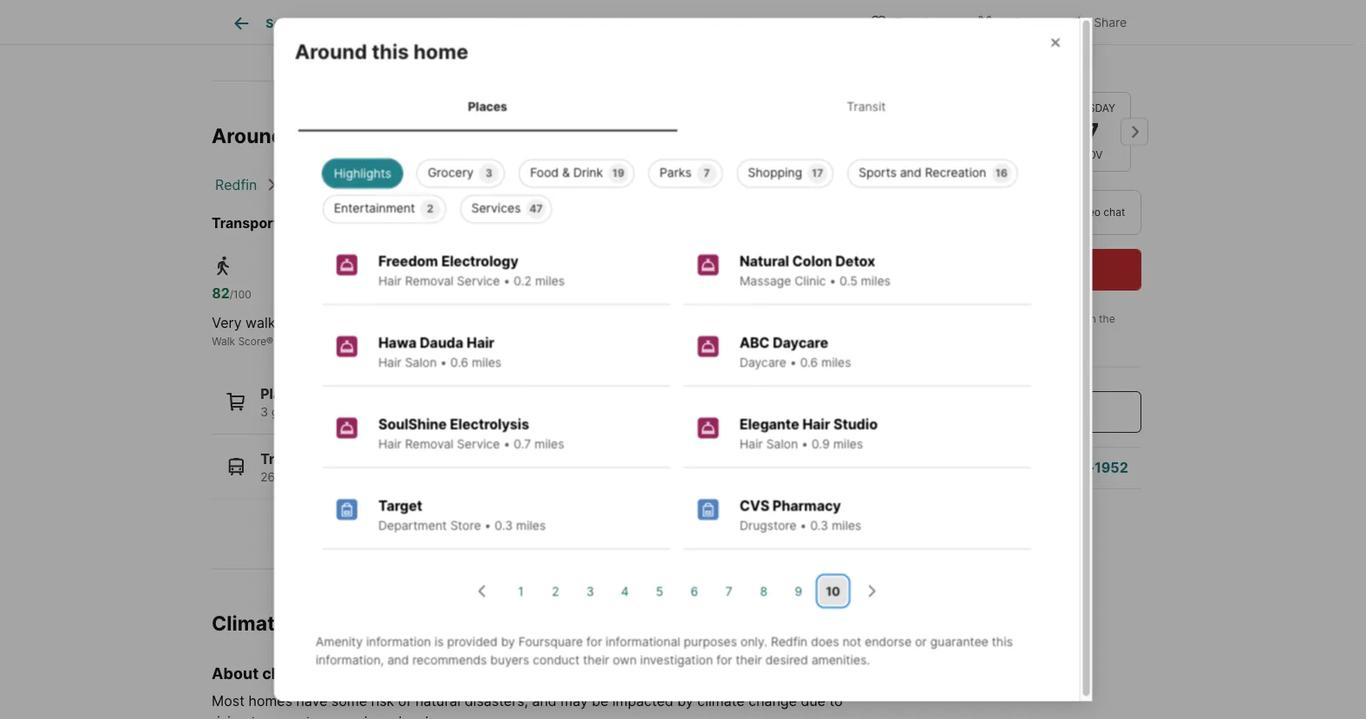 Task type: vqa. For each thing, say whether or not it's contained in the screenshot.
right 3
yes



Task type: locate. For each thing, give the bounding box(es) containing it.
7 inside tuesday 7 nov
[[1084, 116, 1099, 147]]

redfin
[[215, 176, 257, 193], [771, 634, 807, 649]]

8 button
[[749, 577, 777, 605]]

1 horizontal spatial 0.3
[[810, 518, 828, 533]]

0 horizontal spatial for
[[586, 634, 602, 649]]

95154
[[529, 176, 570, 193]]

hair inside the soulshine electrolysis hair removal service • 0.7 miles
[[378, 437, 401, 451]]

• left 0.2
[[503, 273, 510, 288]]

0 horizontal spatial nov
[[909, 149, 931, 161]]

1 vertical spatial this
[[289, 123, 326, 147]]

& right food in the top left of the page
[[562, 165, 570, 180]]

1 vertical spatial places
[[260, 385, 305, 402]]

0 vertical spatial tab list
[[212, 0, 788, 44]]

this up california
[[289, 123, 326, 147]]

2 horizontal spatial nov
[[1080, 149, 1103, 161]]

tab list
[[212, 0, 788, 44], [294, 81, 1059, 131]]

3 left groceries,
[[260, 404, 268, 419]]

removal inside the soulshine electrolysis hair removal service • 0.7 miles
[[405, 437, 453, 451]]

0.6
[[450, 355, 468, 370], [800, 355, 818, 370]]

1 vertical spatial climate
[[697, 692, 745, 709]]

• inside the elegante hair studio hair salon • 0.9 miles
[[801, 437, 808, 451]]

® right hawa
[[460, 335, 467, 347]]

/100 inside 28 /100
[[413, 288, 434, 301]]

places
[[468, 99, 507, 113], [260, 385, 305, 402]]

0 horizontal spatial ®
[[266, 335, 273, 347]]

1 0.6 from the left
[[450, 355, 468, 370]]

10 button
[[819, 577, 847, 605]]

0 vertical spatial service
[[457, 273, 500, 288]]

groceries,
[[271, 404, 329, 419]]

sea
[[372, 713, 395, 719]]

0 vertical spatial redfin
[[215, 176, 257, 193]]

1 vertical spatial salon
[[766, 437, 798, 451]]

hair down freedom
[[378, 273, 401, 288]]

1 horizontal spatial places
[[468, 99, 507, 113]]

• down pharmacy
[[800, 518, 806, 533]]

1 horizontal spatial redfin
[[771, 634, 807, 649]]

7 down tuesday at the top right
[[1084, 116, 1099, 147]]

0 horizontal spatial /100
[[230, 288, 251, 301]]

1 horizontal spatial /100
[[413, 288, 434, 301]]

transit inside transit 26, 27, 37, 61, 64b, express 101
[[260, 450, 308, 467]]

climate left change
[[697, 692, 745, 709]]

1 horizontal spatial their
[[735, 653, 762, 667]]

information
[[366, 634, 431, 649]]

0 vertical spatial climate
[[262, 664, 319, 683]]

redfin up desired
[[771, 634, 807, 649]]

hair down soulshine
[[378, 437, 401, 451]]

home
[[413, 39, 468, 63], [330, 123, 385, 147]]

be
[[592, 692, 609, 709]]

days
[[946, 328, 970, 341]]

electrolysis
[[450, 416, 529, 433]]

x-out button
[[961, 4, 1048, 39]]

climate up homes
[[262, 664, 319, 683]]

1 horizontal spatial around
[[294, 39, 367, 63]]

1 vertical spatial removal
[[405, 437, 453, 451]]

1 vertical spatial by
[[677, 692, 693, 709]]

0 vertical spatial salon
[[405, 355, 436, 370]]

1 0.3 from the left
[[494, 518, 512, 533]]

next image
[[1121, 118, 1148, 146]]

transit score ®
[[395, 335, 467, 347]]

0.6 up the elegante hair studio hair salon • 0.9 miles
[[800, 355, 818, 370]]

1 vertical spatial transit
[[395, 335, 429, 347]]

places for places 3 groceries, 15 restaurants, 7 parks
[[260, 385, 305, 402]]

miles inside 'abc daycare daycare • 0.6 miles'
[[821, 355, 851, 370]]

x-out
[[1001, 15, 1033, 30]]

risks up information,
[[291, 611, 339, 635]]

have
[[296, 692, 328, 709]]

climate
[[212, 611, 287, 635]]

2 horizontal spatial 3
[[586, 584, 594, 598]]

0 vertical spatial removal
[[405, 273, 453, 288]]

0 horizontal spatial this
[[289, 123, 326, 147]]

amenity
[[315, 634, 362, 649]]

guarantee
[[930, 634, 988, 649]]

0 vertical spatial &
[[597, 16, 604, 31]]

buyers
[[490, 653, 529, 667]]

2
[[427, 202, 433, 215], [552, 584, 559, 598]]

provided
[[447, 634, 497, 649]]

service down electrology
[[457, 273, 500, 288]]

salon down transit score ®
[[405, 355, 436, 370]]

2 horizontal spatial this
[[992, 634, 1013, 649]]

0 vertical spatial for
[[586, 634, 602, 649]]

and
[[900, 165, 921, 180], [387, 653, 409, 667], [532, 692, 557, 709], [343, 713, 368, 719]]

0 horizontal spatial nov button
[[880, 92, 959, 172]]

1 vertical spatial &
[[562, 165, 570, 180]]

101
[[420, 469, 438, 484]]

score right walk
[[238, 335, 266, 347]]

sports and recreation
[[858, 165, 986, 180]]

tuesday 7 nov
[[1068, 102, 1115, 161]]

0.3 for pharmacy
[[810, 518, 828, 533]]

this
[[371, 39, 408, 63], [289, 123, 326, 147], [992, 634, 1013, 649]]

1 /100 from the left
[[230, 288, 251, 301]]

9
[[794, 584, 802, 598]]

conduct
[[532, 653, 579, 667]]

0 horizontal spatial 0.6
[[450, 355, 468, 370]]

daycare right abc
[[772, 334, 828, 351]]

0 vertical spatial daycare
[[772, 334, 828, 351]]

places inside places 3 groceries, 15 restaurants, 7 parks
[[260, 385, 305, 402]]

near
[[316, 214, 347, 231]]

nov up the 16
[[995, 149, 1017, 161]]

None button
[[1052, 92, 1131, 172]]

1 vertical spatial service
[[457, 437, 500, 451]]

some
[[331, 692, 367, 709]]

0.3 inside target department store • 0.3 miles
[[494, 518, 512, 533]]

home down property
[[413, 39, 468, 63]]

their down only.
[[735, 653, 762, 667]]

0 horizontal spatial places
[[260, 385, 305, 402]]

0.2
[[513, 273, 531, 288]]

0 horizontal spatial score
[[238, 335, 266, 347]]

miles right 0.2
[[535, 273, 564, 288]]

very
[[212, 314, 242, 331]]

service inside the soulshine electrolysis hair removal service • 0.7 miles
[[457, 437, 500, 451]]

1 vertical spatial 2
[[552, 584, 559, 598]]

favorite
[[894, 15, 940, 30]]

sale & tax history tab
[[549, 3, 688, 44]]

2 /100 from the left
[[413, 288, 434, 301]]

around this home down overview
[[294, 39, 468, 63]]

removal down freedom
[[405, 273, 453, 288]]

0 horizontal spatial &
[[562, 165, 570, 180]]

1 horizontal spatial transit
[[395, 335, 429, 347]]

salon inside the elegante hair studio hair salon • 0.9 miles
[[766, 437, 798, 451]]

1 horizontal spatial by
[[677, 692, 693, 709]]

0 vertical spatial 2
[[427, 202, 433, 215]]

3 left 4 at bottom
[[586, 584, 594, 598]]

2 ® from the left
[[460, 335, 467, 347]]

tab list containing search
[[212, 0, 788, 44]]

ask
[[888, 459, 914, 476]]

miles up studio
[[821, 355, 851, 370]]

& inside list box
[[562, 165, 570, 180]]

and right "sports"
[[900, 165, 921, 180]]

0.3 inside "cvs pharmacy drugstore • 0.3 miles"
[[810, 518, 828, 533]]

miles inside the soulshine electrolysis hair removal service • 0.7 miles
[[534, 437, 564, 451]]

services
[[471, 201, 520, 215]]

2 horizontal spatial transit
[[846, 99, 886, 113]]

82
[[212, 285, 230, 302]]

around this home element
[[294, 18, 489, 64]]

• left 0.7
[[503, 437, 510, 451]]

by up buyers
[[501, 634, 515, 649]]

nov down tuesday at the top right
[[1080, 149, 1103, 161]]

7
[[1084, 116, 1099, 147], [703, 167, 709, 179], [420, 404, 427, 419], [725, 584, 732, 598]]

0 horizontal spatial their
[[583, 653, 609, 667]]

santa
[[374, 176, 412, 193]]

share button
[[1055, 4, 1142, 39]]

1 horizontal spatial score
[[431, 335, 460, 347]]

0 vertical spatial by
[[501, 634, 515, 649]]

0 horizontal spatial redfin
[[215, 176, 257, 193]]

0.6 down dauda
[[450, 355, 468, 370]]

department
[[378, 518, 446, 533]]

2 vertical spatial this
[[992, 634, 1013, 649]]

1 horizontal spatial nov button
[[966, 92, 1045, 172]]

salon inside hawa dauda hair hair salon • 0.6 miles
[[405, 355, 436, 370]]

their
[[583, 653, 609, 667], [735, 653, 762, 667]]

2 down clara
[[427, 202, 433, 215]]

0 horizontal spatial 3
[[260, 404, 268, 419]]

1 vertical spatial around
[[212, 123, 284, 147]]

• inside "cvs pharmacy drugstore • 0.3 miles"
[[800, 518, 806, 533]]

0 vertical spatial around
[[294, 39, 367, 63]]

for down purposes
[[716, 653, 732, 667]]

ask a question
[[888, 459, 988, 476]]

/100 up very
[[230, 288, 251, 301]]

1 service from the top
[[457, 273, 500, 288]]

redfin up transportation
[[215, 176, 257, 193]]

express
[[371, 469, 416, 484]]

/100 inside 82 /100
[[230, 288, 251, 301]]

1 ® from the left
[[266, 335, 273, 347]]

• right store
[[484, 518, 491, 533]]

2 service from the top
[[457, 437, 500, 451]]

removal
[[405, 273, 453, 288], [405, 437, 453, 451]]

their left "own"
[[583, 653, 609, 667]]

1 horizontal spatial home
[[413, 39, 468, 63]]

by inside amenity information is provided by foursquare for informational purposes only. redfin does not endorse or guarantee this information, and recommends buyers conduct their own investigation for their desired amenities.
[[501, 634, 515, 649]]

removal inside freedom electrology hair removal service • 0.2 miles
[[405, 273, 453, 288]]

by down investigation at the bottom
[[677, 692, 693, 709]]

1 nov from the left
[[909, 149, 931, 161]]

is
[[434, 634, 443, 649]]

ask a question link
[[888, 459, 988, 476]]

transportation
[[212, 214, 313, 231]]

• left '0.5'
[[829, 273, 836, 288]]

1 vertical spatial home
[[330, 123, 385, 147]]

around up redfin link
[[212, 123, 284, 147]]

1 horizontal spatial climate
[[697, 692, 745, 709]]

tuesday
[[1068, 102, 1115, 114]]

/100 for 82
[[230, 288, 251, 301]]

1 horizontal spatial 2
[[552, 584, 559, 598]]

1 horizontal spatial this
[[371, 39, 408, 63]]

entertainment
[[334, 201, 415, 215]]

around this home up california
[[212, 123, 385, 147]]

0 horizontal spatial transit
[[260, 450, 308, 467]]

miles inside target department store • 0.3 miles
[[516, 518, 545, 533]]

miles down studio
[[833, 437, 863, 451]]

places tab
[[298, 85, 677, 128]]

0 vertical spatial places
[[468, 99, 507, 113]]

temperatures
[[251, 713, 339, 719]]

®
[[266, 335, 273, 347], [460, 335, 467, 347]]

hillsdale
[[386, 214, 444, 231]]

natural colon detox massage clinic • 0.5 miles
[[739, 253, 890, 288]]

around down overview
[[294, 39, 367, 63]]

rising
[[212, 713, 247, 719]]

list box containing grocery
[[308, 152, 1045, 223]]

nov
[[909, 149, 931, 161], [995, 149, 1017, 161], [1080, 149, 1103, 161]]

0 vertical spatial home
[[413, 39, 468, 63]]

salon down 'elegante' in the right bottom of the page
[[766, 437, 798, 451]]

service inside freedom electrology hair removal service • 0.2 miles
[[457, 273, 500, 288]]

miles down pharmacy
[[831, 518, 861, 533]]

transit
[[846, 99, 886, 113], [395, 335, 429, 347], [260, 450, 308, 467]]

option
[[870, 190, 996, 235]]

• up 'elegante' in the right bottom of the page
[[789, 355, 796, 370]]

Nov button
[[880, 92, 959, 172], [966, 92, 1045, 172]]

• left 0.9 at bottom
[[801, 437, 808, 451]]

transit for transit
[[846, 99, 886, 113]]

• down dauda
[[440, 355, 447, 370]]

and left "may"
[[532, 692, 557, 709]]

for right foursquare
[[586, 634, 602, 649]]

places up groceries,
[[260, 385, 305, 402]]

2 removal from the top
[[405, 437, 453, 451]]

transit up "sports"
[[846, 99, 886, 113]]

miles up electrolysis
[[471, 355, 501, 370]]

0.6 inside hawa dauda hair hair salon • 0.6 miles
[[450, 355, 468, 370]]

places up grocery
[[468, 99, 507, 113]]

® down walkable
[[266, 335, 273, 347]]

1 removal from the top
[[405, 273, 453, 288]]

1 horizontal spatial 3
[[485, 167, 492, 179]]

2 0.3 from the left
[[810, 518, 828, 533]]

0 vertical spatial this
[[371, 39, 408, 63]]

places inside tab
[[468, 99, 507, 113]]

0.3 down pharmacy
[[810, 518, 828, 533]]

0.3 for department
[[494, 518, 512, 533]]

miles right '0.5'
[[861, 273, 890, 288]]

removal for freedom
[[405, 273, 453, 288]]

walkable
[[246, 314, 303, 331]]

1 vertical spatial 3
[[260, 404, 268, 419]]

2 vertical spatial transit
[[260, 450, 308, 467]]

• inside natural colon detox massage clinic • 0.5 miles
[[829, 273, 836, 288]]

2 vertical spatial 3
[[586, 584, 594, 598]]

colon
[[792, 253, 832, 270]]

transit tab
[[677, 85, 1055, 128]]

2 right 1
[[552, 584, 559, 598]]

miles inside hawa dauda hair hair salon • 0.6 miles
[[471, 355, 501, 370]]

service down electrolysis
[[457, 437, 500, 451]]

chat
[[1104, 206, 1125, 219]]

3 nov from the left
[[1080, 149, 1103, 161]]

in the last 30 days
[[910, 313, 1118, 341]]

risks up some
[[322, 664, 359, 683]]

and down information
[[387, 653, 409, 667]]

home up highlights
[[330, 123, 385, 147]]

7 left parks
[[420, 404, 427, 419]]

0 vertical spatial around this home
[[294, 39, 468, 63]]

transit up "27," in the bottom left of the page
[[260, 450, 308, 467]]

list box
[[308, 152, 1045, 223]]

removal down soulshine
[[405, 437, 453, 451]]

around this home inside dialog
[[294, 39, 468, 63]]

studio
[[833, 416, 877, 433]]

0 horizontal spatial around
[[212, 123, 284, 147]]

0 horizontal spatial salon
[[405, 355, 436, 370]]

1 horizontal spatial 0.6
[[800, 355, 818, 370]]

1 vertical spatial risks
[[322, 664, 359, 683]]

miles inside natural colon detox massage clinic • 0.5 miles
[[861, 273, 890, 288]]

1 score from the left
[[238, 335, 266, 347]]

3 up services
[[485, 167, 492, 179]]

nov inside tuesday 7 nov
[[1080, 149, 1103, 161]]

1 horizontal spatial &
[[597, 16, 604, 31]]

2 button
[[541, 577, 569, 605]]

miles right store
[[516, 518, 545, 533]]

0 horizontal spatial home
[[330, 123, 385, 147]]

4 button
[[611, 577, 638, 605]]

natural
[[739, 253, 789, 270]]

dauda
[[419, 334, 463, 351]]

& inside tab
[[597, 16, 604, 31]]

around
[[294, 39, 367, 63], [212, 123, 284, 147]]

2 their from the left
[[735, 653, 762, 667]]

1 vertical spatial tab list
[[294, 81, 1059, 131]]

0 vertical spatial transit
[[846, 99, 886, 113]]

1 horizontal spatial salon
[[766, 437, 798, 451]]

due
[[801, 692, 826, 709]]

1 horizontal spatial nov
[[995, 149, 1017, 161]]

1 vertical spatial for
[[716, 653, 732, 667]]

hawa dauda hair hair salon • 0.6 miles
[[378, 334, 501, 370]]

drink
[[573, 165, 603, 180]]

2 0.6 from the left
[[800, 355, 818, 370]]

daycare down abc
[[739, 355, 786, 370]]

1 horizontal spatial ®
[[460, 335, 467, 347]]

around this home dialog
[[274, 18, 1093, 704]]

1 vertical spatial redfin
[[771, 634, 807, 649]]

/100 down freedom
[[413, 288, 434, 301]]

7 right "6" button
[[725, 584, 732, 598]]

drugstore
[[739, 518, 796, 533]]

0.3 right store
[[494, 518, 512, 533]]

3 inside places 3 groceries, 15 restaurants, 7 parks
[[260, 404, 268, 419]]

this right guarantee
[[992, 634, 1013, 649]]

this down overview
[[371, 39, 408, 63]]

•
[[503, 273, 510, 288], [829, 273, 836, 288], [440, 355, 447, 370], [789, 355, 796, 370], [503, 437, 510, 451], [801, 437, 808, 451], [484, 518, 491, 533], [800, 518, 806, 533]]

2 inside button
[[552, 584, 559, 598]]

0 horizontal spatial by
[[501, 634, 515, 649]]

score right hawa
[[431, 335, 460, 347]]

0 horizontal spatial 0.3
[[494, 518, 512, 533]]

schools
[[707, 16, 755, 31]]

miles inside the elegante hair studio hair salon • 0.9 miles
[[833, 437, 863, 451]]

1 horizontal spatial for
[[716, 653, 732, 667]]

& left tax
[[597, 16, 604, 31]]

this inside amenity information is provided by foursquare for informational purposes only. redfin does not endorse or guarantee this information, and recommends buyers conduct their own investigation for their desired amenities.
[[992, 634, 1013, 649]]

tab list containing places
[[294, 81, 1059, 131]]

95124
[[1054, 313, 1085, 325]]

service for electrology
[[457, 273, 500, 288]]

1 their from the left
[[583, 653, 609, 667]]

30
[[930, 328, 944, 341]]

transit down 28 /100 at top left
[[395, 335, 429, 347]]

miles right 0.7
[[534, 437, 564, 451]]

transit inside tab
[[846, 99, 886, 113]]

0 vertical spatial risks
[[291, 611, 339, 635]]

california
[[285, 176, 347, 193]]

61,
[[321, 469, 337, 484]]

climate inside most homes have some risk of natural disasters, and may be impacted by climate change due to rising temperatures and sea levels.
[[697, 692, 745, 709]]

nov up sports and recreation
[[909, 149, 931, 161]]

last
[[910, 328, 928, 341]]



Task type: describe. For each thing, give the bounding box(es) containing it.
26,
[[260, 469, 278, 484]]

sale
[[569, 16, 593, 31]]

3 button
[[576, 577, 604, 605]]

(408)
[[1019, 459, 1059, 476]]

freedom
[[378, 253, 438, 270]]

does
[[811, 634, 839, 649]]

0 horizontal spatial 2
[[427, 202, 433, 215]]

hair down hawa
[[378, 355, 401, 370]]

hair down 'elegante' in the right bottom of the page
[[739, 437, 762, 451]]

none button containing 7
[[1052, 92, 1131, 172]]

16
[[995, 167, 1007, 179]]

0 vertical spatial 3
[[485, 167, 492, 179]]

& for sale
[[597, 16, 604, 31]]

0.6 inside 'abc daycare daycare • 0.6 miles'
[[800, 355, 818, 370]]

clinic
[[794, 273, 826, 288]]

food
[[530, 165, 558, 180]]

1 vertical spatial around this home
[[212, 123, 385, 147]]

via
[[1057, 206, 1071, 219]]

x-
[[1001, 15, 1013, 30]]

removal for soulshine
[[405, 437, 453, 451]]

7 right parks
[[703, 167, 709, 179]]

• inside the soulshine electrolysis hair removal service • 0.7 miles
[[503, 437, 510, 451]]

5
[[656, 584, 663, 598]]

places for places
[[468, 99, 507, 113]]

hair inside freedom electrology hair removal service • 0.2 miles
[[378, 273, 401, 288]]

(408) 762-1952
[[1019, 459, 1128, 476]]

15
[[332, 404, 345, 419]]

electrology
[[441, 253, 518, 270]]

tax
[[608, 16, 626, 31]]

95154 link
[[529, 176, 570, 193]]

7 inside 7 button
[[725, 584, 732, 598]]

transit for transit score ®
[[395, 335, 429, 347]]

hair right dauda
[[466, 334, 494, 351]]

19
[[612, 167, 624, 179]]

own
[[612, 653, 636, 667]]

elegante hair studio hair salon • 0.9 miles
[[739, 416, 877, 451]]

property details
[[439, 16, 530, 31]]

about climate risks
[[212, 664, 359, 683]]

service for electrolysis
[[457, 437, 500, 451]]

levels.
[[399, 713, 440, 719]]

redfin inside amenity information is provided by foursquare for informational purposes only. redfin does not endorse or guarantee this information, and recommends buyers conduct their own investigation for their desired amenities.
[[771, 634, 807, 649]]

details
[[492, 16, 530, 31]]

score inside very walkable walk score ®
[[238, 335, 266, 347]]

1 nov button from the left
[[880, 92, 959, 172]]

27,
[[282, 469, 298, 484]]

by inside most homes have some risk of natural disasters, and may be impacted by climate change due to rising temperatures and sea levels.
[[677, 692, 693, 709]]

abc daycare daycare • 0.6 miles
[[739, 334, 851, 370]]

schools tab
[[688, 3, 774, 44]]

clara
[[416, 176, 450, 193]]

7 button
[[715, 577, 743, 605]]

2 nov button from the left
[[966, 92, 1045, 172]]

9 button
[[784, 577, 812, 605]]

8
[[760, 584, 767, 598]]

investigation
[[640, 653, 713, 667]]

cvs pharmacy drugstore • 0.3 miles
[[739, 497, 861, 533]]

video
[[1074, 206, 1101, 219]]

0 horizontal spatial climate
[[262, 664, 319, 683]]

impacted
[[612, 692, 674, 709]]

disasters,
[[465, 692, 528, 709]]

out
[[1013, 15, 1033, 30]]

and inside amenity information is provided by foursquare for informational purposes only. redfin does not endorse or guarantee this information, and recommends buyers conduct their own investigation for their desired amenities.
[[387, 653, 409, 667]]

1
[[518, 584, 523, 598]]

1 vertical spatial daycare
[[739, 355, 786, 370]]

of
[[398, 692, 412, 709]]

• inside freedom electrology hair removal service • 0.2 miles
[[503, 273, 510, 288]]

hair up 0.9 at bottom
[[802, 416, 830, 433]]

• inside target department store • 0.3 miles
[[484, 518, 491, 533]]

2 score from the left
[[431, 335, 460, 347]]

natural
[[415, 692, 461, 709]]

& for food
[[562, 165, 570, 180]]

the
[[1099, 313, 1115, 325]]

transportation near 1757 hillsdale ave
[[212, 214, 473, 231]]

about
[[212, 664, 259, 683]]

home inside dialog
[[413, 39, 468, 63]]

7 inside places 3 groceries, 15 restaurants, 7 parks
[[420, 404, 427, 419]]

amenity information is provided by foursquare for informational purposes only. redfin does not endorse or guarantee this information, and recommends buyers conduct their own investigation for their desired amenities.
[[315, 634, 1013, 667]]

® inside very walkable walk score ®
[[266, 335, 273, 347]]

salon for elegante
[[766, 437, 798, 451]]

freedom electrology hair removal service • 0.2 miles
[[378, 253, 564, 288]]

desired
[[765, 653, 808, 667]]

3 inside button
[[586, 584, 594, 598]]

/100 for 28
[[413, 288, 434, 301]]

0.7
[[513, 437, 531, 451]]

0.5
[[839, 273, 857, 288]]

santa clara county link
[[374, 176, 501, 193]]

• inside 'abc daycare daycare • 0.6 miles'
[[789, 355, 796, 370]]

1952
[[1095, 459, 1128, 476]]

• inside hawa dauda hair hair salon • 0.6 miles
[[440, 355, 447, 370]]

parks
[[659, 165, 691, 180]]

miles inside "cvs pharmacy drugstore • 0.3 miles"
[[831, 518, 861, 533]]

may
[[561, 692, 588, 709]]

82 /100
[[212, 285, 251, 302]]

risk
[[371, 692, 394, 709]]

overview
[[346, 16, 400, 31]]

28
[[395, 285, 413, 302]]

and down some
[[343, 713, 368, 719]]

only.
[[740, 634, 767, 649]]

salon for hawa
[[405, 355, 436, 370]]

most
[[212, 692, 245, 709]]

overview tab
[[327, 3, 419, 44]]

around inside dialog
[[294, 39, 367, 63]]

endorse
[[864, 634, 911, 649]]

6
[[690, 584, 698, 598]]

miles inside freedom electrology hair removal service • 0.2 miles
[[535, 273, 564, 288]]

1757
[[350, 214, 382, 231]]

most homes have some risk of natural disasters, and may be impacted by climate change due to rising temperatures and sea levels.
[[212, 692, 843, 719]]

list box inside around this home dialog
[[308, 152, 1045, 223]]

share
[[1094, 15, 1127, 30]]

target department store • 0.3 miles
[[378, 497, 545, 533]]

4
[[621, 584, 628, 598]]

property details tab
[[419, 3, 549, 44]]

highlights
[[334, 166, 391, 181]]

1 button
[[507, 577, 534, 605]]

places 3 groceries, 15 restaurants, 7 parks
[[260, 385, 462, 419]]

tab list inside around this home dialog
[[294, 81, 1059, 131]]

6 button
[[680, 577, 708, 605]]

to
[[830, 692, 843, 709]]

17
[[811, 167, 823, 179]]

walk
[[212, 335, 235, 347]]

tour via video chat list box
[[870, 190, 1142, 235]]

transit for transit 26, 27, 37, 61, 64b, express 101
[[260, 450, 308, 467]]

grocery
[[427, 165, 473, 180]]

47
[[529, 202, 542, 215]]

hawa
[[378, 334, 416, 351]]

2 nov from the left
[[995, 149, 1017, 161]]

cvs
[[739, 497, 769, 514]]



